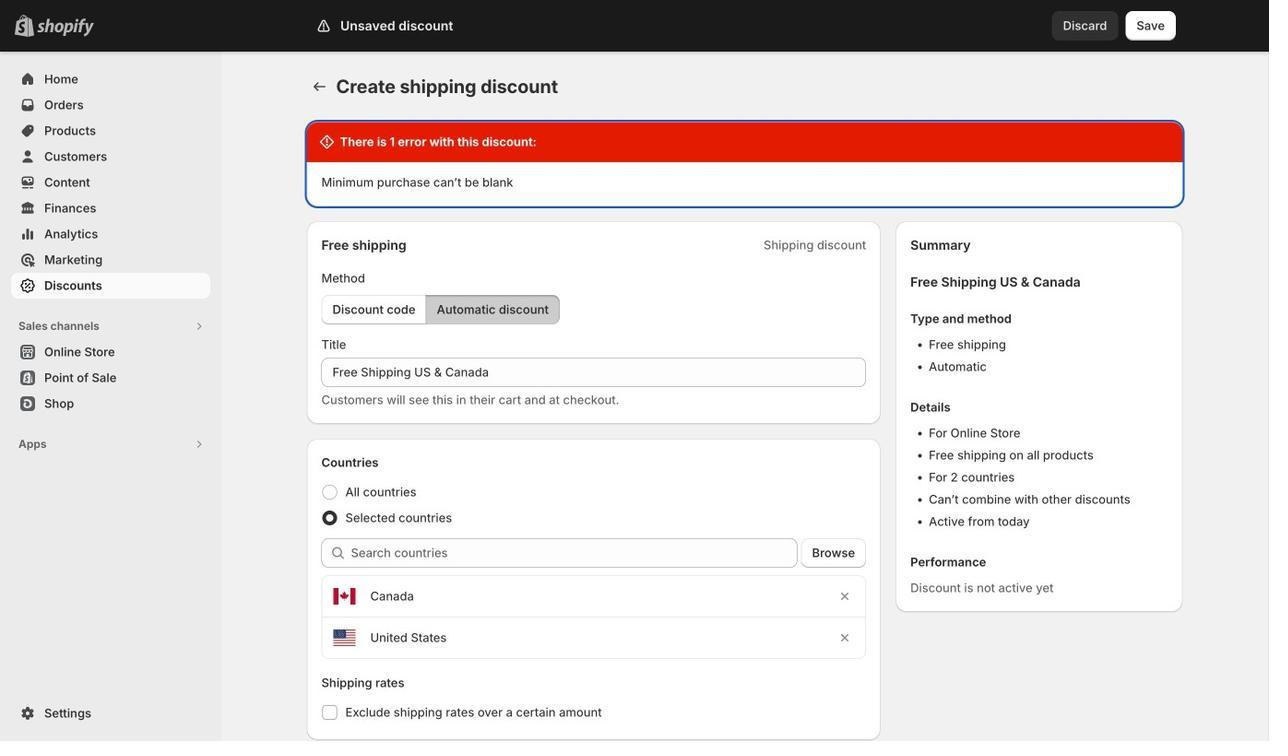Task type: describe. For each thing, give the bounding box(es) containing it.
Search countries text field
[[351, 539, 798, 568]]



Task type: locate. For each thing, give the bounding box(es) containing it.
shopify image
[[37, 18, 94, 37]]

None text field
[[321, 358, 866, 387]]



Task type: vqa. For each thing, say whether or not it's contained in the screenshot.
text field
yes



